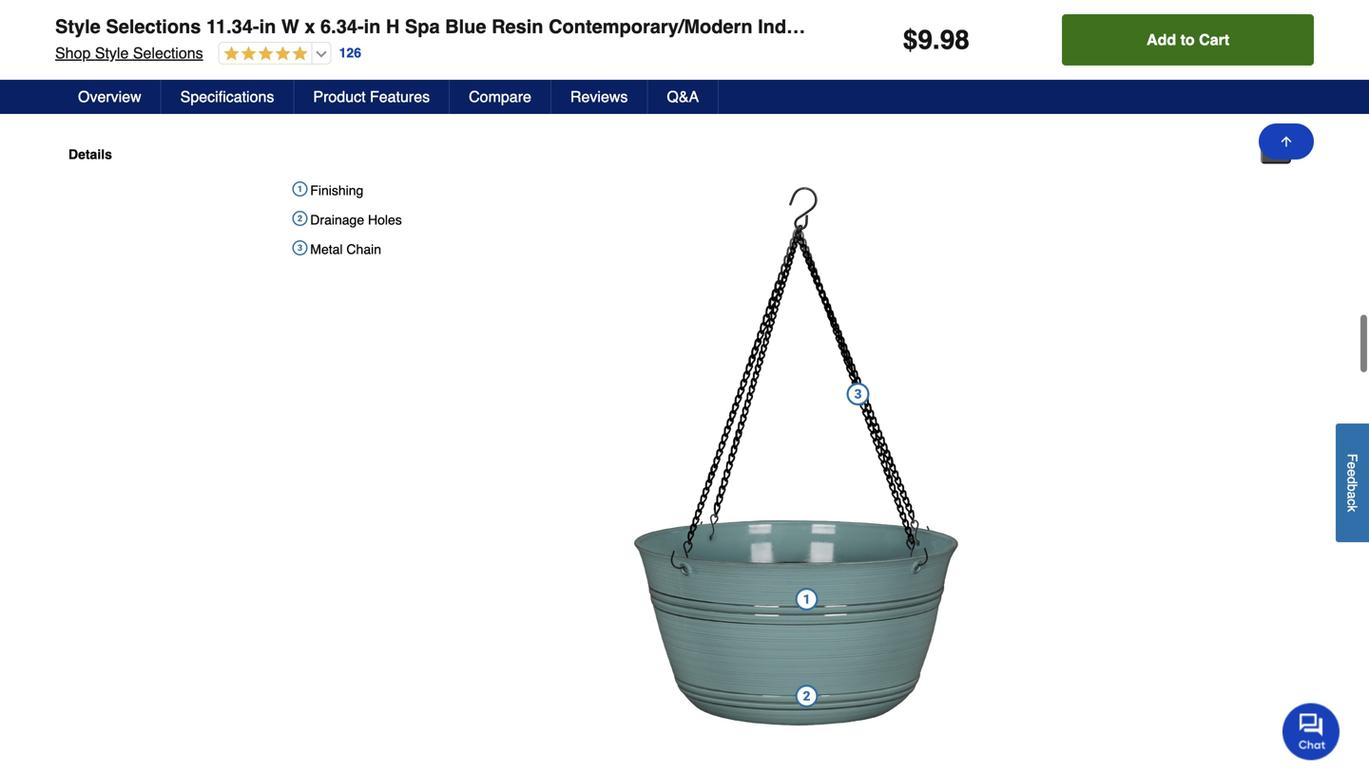 Task type: locate. For each thing, give the bounding box(es) containing it.
c
[[1345, 499, 1360, 506]]

0 horizontal spatial features
[[163, 61, 258, 88]]

product down 126
[[313, 88, 366, 106]]

details
[[68, 147, 112, 162]]

chain
[[346, 242, 381, 257]]

e up the d
[[1345, 462, 1360, 470]]

selections
[[106, 16, 201, 38], [133, 44, 203, 62]]

features down h
[[370, 88, 430, 106]]

product features button down contemporary/modern
[[49, 45, 1320, 105]]

drainage holes
[[310, 212, 402, 228]]

indoor/outdoor
[[758, 16, 897, 38]]

$
[[903, 25, 918, 55]]

1 e from the top
[[1345, 462, 1360, 470]]

6.34-
[[320, 16, 364, 38]]

1 horizontal spatial in
[[364, 16, 381, 38]]

blue
[[445, 16, 486, 38]]

98
[[940, 25, 970, 55]]

finishing
[[310, 183, 363, 198]]

arrow up image
[[1279, 134, 1294, 149]]

compare
[[469, 88, 531, 106]]

features
[[163, 61, 258, 88], [370, 88, 430, 106]]

e
[[1345, 462, 1360, 470], [1345, 470, 1360, 477]]

style up 'shop'
[[55, 16, 101, 38]]

product features up overview
[[70, 61, 258, 88]]

product features down 126
[[313, 88, 430, 106]]

product features
[[70, 61, 258, 88], [313, 88, 430, 106]]

.
[[933, 25, 940, 55]]

2 e from the top
[[1345, 470, 1360, 477]]

holes
[[368, 212, 402, 228]]

126
[[339, 45, 361, 61]]

d
[[1345, 477, 1360, 484]]

hanging
[[902, 16, 979, 38]]

in left w
[[259, 16, 276, 38]]

metal chain
[[310, 242, 381, 257]]

add to cart
[[1147, 31, 1229, 48]]

11.34-
[[206, 16, 259, 38]]

shop
[[55, 44, 91, 62]]

1 horizontal spatial product features
[[313, 88, 430, 106]]

f e e d b a c k
[[1345, 454, 1360, 513]]

reviews button
[[551, 80, 648, 114]]

contemporary/modern
[[549, 16, 753, 38]]

selections up shop style selections
[[106, 16, 201, 38]]

style
[[55, 16, 101, 38], [95, 44, 129, 62]]

features for 'product features' button below 126
[[370, 88, 430, 106]]

reviews
[[570, 88, 628, 106]]

product
[[70, 61, 157, 88], [313, 88, 366, 106]]

selections up overview button
[[133, 44, 203, 62]]

in left h
[[364, 16, 381, 38]]

product up overview
[[70, 61, 157, 88]]

add
[[1147, 31, 1176, 48]]

1 horizontal spatial features
[[370, 88, 430, 106]]

1 in from the left
[[259, 16, 276, 38]]

features up the specifications
[[163, 61, 258, 88]]

style right 'shop'
[[95, 44, 129, 62]]

shop style selections
[[55, 44, 203, 62]]

e up b
[[1345, 470, 1360, 477]]

in
[[259, 16, 276, 38], [364, 16, 381, 38]]

b
[[1345, 484, 1360, 492]]

product features button
[[49, 45, 1320, 105], [294, 80, 450, 114]]

1 vertical spatial selections
[[133, 44, 203, 62]]

chevron up image
[[1280, 65, 1299, 84]]

features for 'product features' button under contemporary/modern
[[163, 61, 258, 88]]

0 horizontal spatial in
[[259, 16, 276, 38]]

product features button down 126
[[294, 80, 450, 114]]



Task type: vqa. For each thing, say whether or not it's contained in the screenshot.
Blue
yes



Task type: describe. For each thing, give the bounding box(es) containing it.
x
[[305, 16, 315, 38]]

planter
[[984, 16, 1048, 38]]

k
[[1345, 506, 1360, 513]]

w
[[281, 16, 299, 38]]

1 vertical spatial style
[[95, 44, 129, 62]]

f e e d b a c k button
[[1336, 424, 1369, 543]]

chat invite button image
[[1282, 703, 1340, 761]]

specifications
[[180, 88, 274, 106]]

overview
[[78, 88, 141, 106]]

resin
[[492, 16, 543, 38]]

0 vertical spatial selections
[[106, 16, 201, 38]]

1 horizontal spatial product
[[313, 88, 366, 106]]

0 horizontal spatial product
[[70, 61, 157, 88]]

h
[[386, 16, 400, 38]]

add to cart button
[[1062, 14, 1314, 66]]

f
[[1345, 454, 1360, 462]]

a
[[1345, 492, 1360, 499]]

$ 9 . 98
[[903, 25, 970, 55]]

drainage
[[310, 212, 364, 228]]

spa
[[405, 16, 440, 38]]

compare button
[[450, 80, 551, 114]]

to
[[1180, 31, 1195, 48]]

specifications button
[[161, 80, 294, 114]]

metal
[[310, 242, 343, 257]]

4.8 stars image
[[219, 46, 308, 63]]

0 vertical spatial style
[[55, 16, 101, 38]]

0 horizontal spatial product features
[[70, 61, 258, 88]]

style selections 11.34-in w x 6.34-in h spa blue resin contemporary/modern indoor/outdoor hanging planter
[[55, 16, 1048, 38]]

overview button
[[59, 80, 161, 114]]

2 in from the left
[[364, 16, 381, 38]]

q&a button
[[648, 80, 719, 114]]

q&a
[[667, 88, 699, 106]]

cart
[[1199, 31, 1229, 48]]

9
[[918, 25, 933, 55]]



